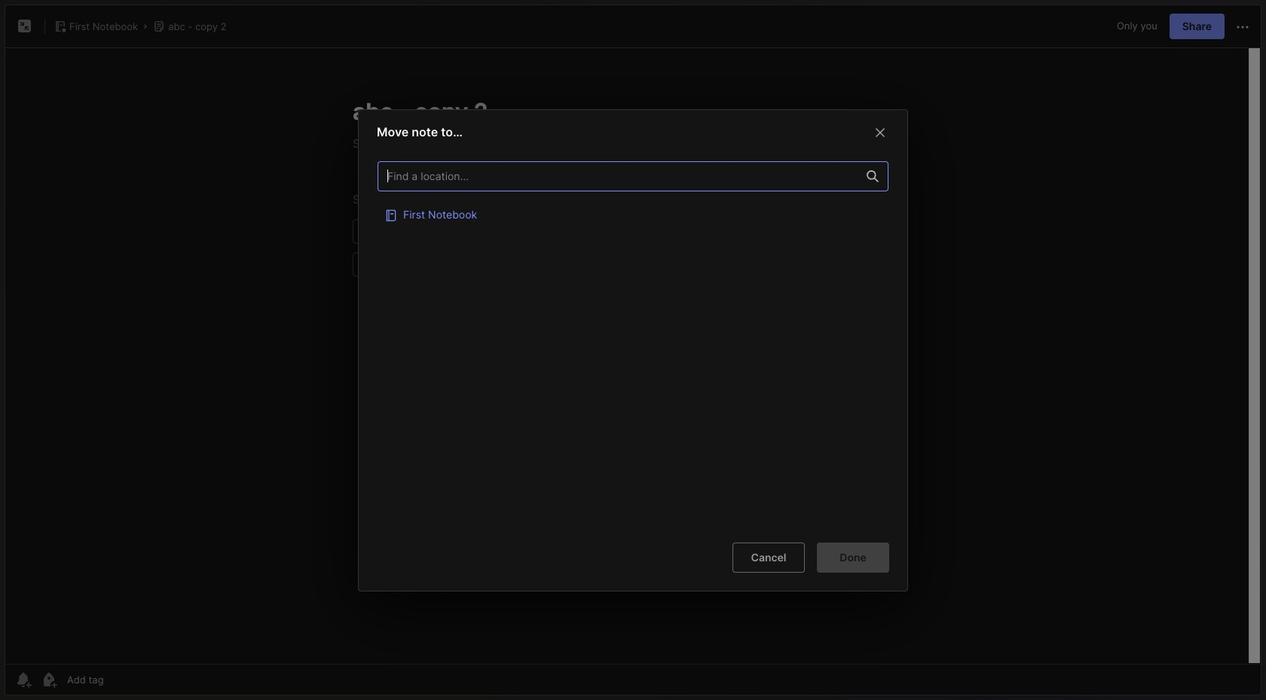 Task type: describe. For each thing, give the bounding box(es) containing it.
close image
[[872, 123, 890, 141]]

note window element
[[5, 5, 1262, 696]]

Find a location… text field
[[378, 163, 858, 188]]

cell inside find a location field
[[378, 198, 889, 229]]

add tag image
[[40, 671, 58, 689]]

Note Editor text field
[[5, 48, 1261, 664]]

collapse note image
[[16, 17, 34, 35]]



Task type: vqa. For each thing, say whether or not it's contained in the screenshot.
Find a location… text box
yes



Task type: locate. For each thing, give the bounding box(es) containing it.
add a reminder image
[[14, 671, 32, 689]]

Find a location field
[[370, 153, 896, 530]]

cell
[[378, 198, 889, 229]]



